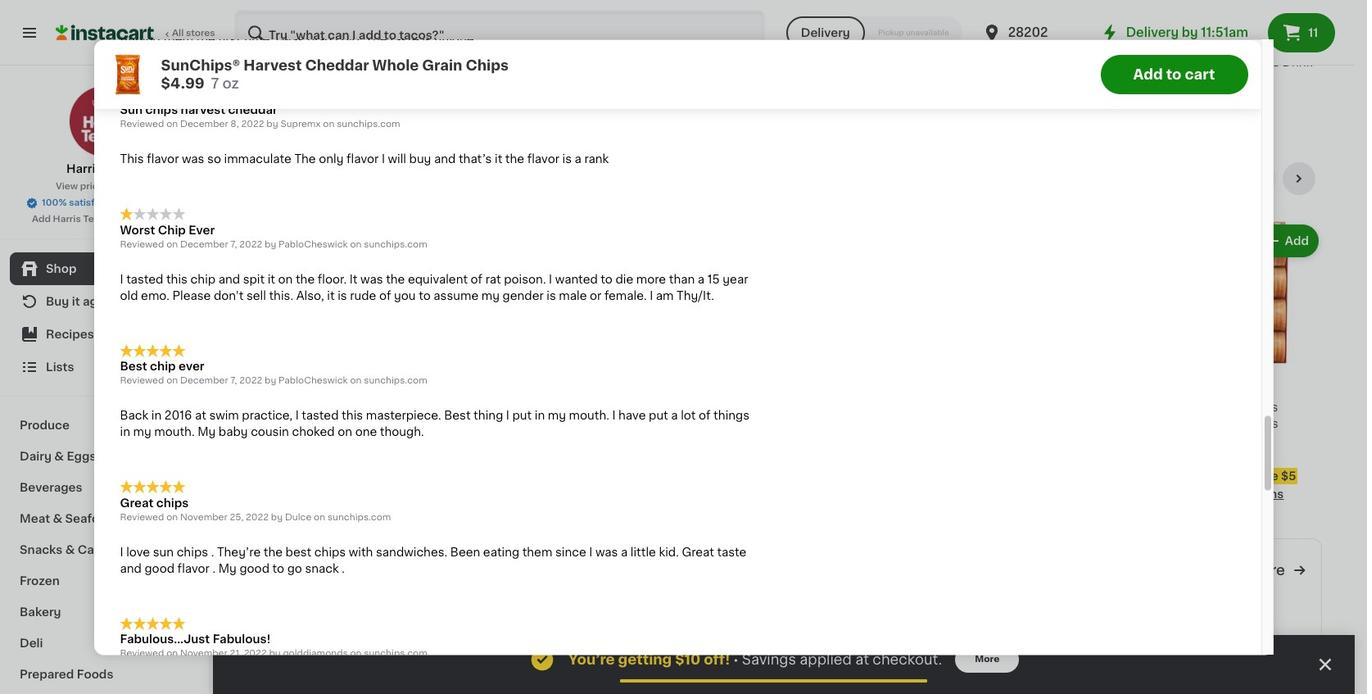 Task type: describe. For each thing, give the bounding box(es) containing it.
add to cart
[[1134, 67, 1216, 80]]

and inside i tasted this chip and spit it on the floor. it was the equivalent of rat poison. i wanted to die more than a 15 year old emo. please don't sell this. also, it is rude of you to assume my gender is male or female. i am thy/it.
[[219, 274, 240, 285]]

best
[[286, 547, 312, 558]]

chocolate
[[782, 434, 841, 446]]

i left did.
[[335, 34, 339, 46]]

on down fabulous...just
[[166, 649, 178, 658]]

sunchips® harvest cheddar whole grain chips $4.99 7 oz
[[161, 58, 509, 89]]

the inside i love sun chips . they're the best chips with sandwiches. been eating them since i was a little kid. great taste and good flavor . my good to go snack .
[[264, 547, 283, 558]]

is left rank
[[563, 154, 572, 165]]

7, for best chip ever
[[230, 377, 237, 386]]

reviewed inside best chip ever reviewed on december 7, 2022 by pablocheswick on sunchips.com
[[120, 377, 164, 386]]

been
[[451, 547, 480, 558]]

deli
[[20, 638, 43, 649]]

i right since
[[589, 547, 593, 558]]

$5
[[1282, 470, 1297, 482]]

pulp inside 4 tropicana® pure premium original no pulp orange juice
[[557, 73, 583, 84]]

juice inside 3 suja® organic lemon love cold-pressed fruit juice drink
[[713, 73, 745, 84]]

it right that's
[[495, 154, 503, 165]]

seafood
[[65, 513, 115, 524]]

100% inside harris teeter™ no sugar added 100% apple juice
[[910, 56, 941, 68]]

1 put from the left
[[513, 410, 532, 422]]

by inside fabulous...just fabulous! reviewed on november 21, 2022 by golddiamonds on sunchips.com
[[269, 649, 281, 658]]

the up also,
[[296, 274, 315, 285]]

grains
[[803, 401, 850, 413]]

oz inside sunchips® harvest cheddar whole grain chips $4.99 7 oz
[[223, 76, 239, 89]]

. left kettle & fire broth icon
[[213, 563, 216, 575]]

on inside i tasted this chip and spit it on the floor. it was the equivalent of rat poison. i wanted to die more than a 15 year old emo. please don't sell this. also, it is rude of you to assume my gender is male or female. i am thy/it.
[[278, 274, 293, 285]]

was inside i love sun chips . they're the best chips with sandwiches. been eating them since i was a little kid. great taste and good flavor . my good to go snack .
[[596, 547, 618, 558]]

was left so
[[182, 154, 204, 165]]

2 put from the left
[[649, 410, 669, 422]]

(105)
[[1241, 434, 1270, 446]]

juice inside $ 1 minute maid® fruit punch juice drink
[[285, 56, 317, 68]]

0 vertical spatial the
[[366, 34, 387, 46]]

harris inside harris teeter™ no sugar added 100% apple juice
[[869, 40, 903, 52]]

sell
[[247, 290, 266, 302]]

$ 2 99
[[249, 377, 283, 396]]

harris down satisfaction
[[53, 215, 81, 224]]

was left glad
[[282, 34, 305, 46]]

eligible
[[1205, 488, 1249, 500]]

to left the die
[[601, 274, 613, 285]]

juice inside 3 harris teeter™ original no pulp 100% orange juice
[[402, 73, 433, 84]]

1 many in stock from the left
[[262, 109, 344, 120]]

$ for $ 1 99
[[1183, 16, 1190, 26]]

0 vertical spatial taste
[[390, 34, 420, 46]]

2 vertical spatial my
[[133, 427, 151, 438]]

0 vertical spatial save
[[146, 215, 167, 224]]

sun
[[153, 547, 174, 558]]

is left unique.
[[422, 34, 432, 46]]

healthy
[[746, 401, 800, 413]]

$ for $ 2 69
[[872, 16, 878, 26]]

view for view more
[[1211, 564, 1245, 577]]

lemon
[[796, 40, 836, 52]]

on up oatmeal
[[350, 377, 362, 386]]

so
[[207, 154, 221, 165]]

on up sun in the bottom of the page
[[166, 513, 178, 522]]

the up you at top
[[386, 274, 405, 285]]

original inside cheez-it® original cheese crackers
[[617, 401, 661, 413]]

reviewed inside "great chips reviewed on november 25, 2022 by dulce on sunchips.com"
[[120, 513, 164, 522]]

was inside i tasted this chip and spit it on the floor. it was the equivalent of rat poison. i wanted to die more than a 15 year old emo. please don't sell this. also, it is rude of you to assume my gender is male or female. i am thy/it.
[[361, 274, 383, 285]]

i up 'choked'
[[296, 410, 299, 422]]

harris teeter logo image
[[68, 85, 141, 157]]

99 for 1
[[1200, 16, 1213, 26]]

cheez-
[[557, 401, 599, 413]]

them inside i love sun chips . they're the best chips with sandwiches. been eating them since i was a little kid. great taste and good flavor . my good to go snack .
[[523, 547, 553, 558]]

butter
[[713, 434, 749, 446]]

in left cheez-
[[535, 410, 545, 422]]

flavor inside i love sun chips . they're the best chips with sandwiches. been eating them since i was a little kid. great taste and good flavor . my good to go snack .
[[178, 563, 210, 575]]

& for dairy
[[54, 451, 64, 462]]

best inside best chip ever reviewed on december 7, 2022 by pablocheswick on sunchips.com
[[120, 361, 147, 373]]

reviewed inside fabulous...just fabulous! reviewed on november 21, 2022 by golddiamonds on sunchips.com
[[120, 649, 164, 658]]

product group containing 3
[[713, 0, 856, 118]]

& for snacks
[[65, 544, 75, 556]]

by inside sun chips harvest cheddar reviewed on december 8, 2022 by supremx on sunchips.com
[[267, 120, 278, 129]]

will
[[388, 154, 406, 165]]

little
[[246, 401, 275, 413]]

lists link
[[10, 351, 199, 384]]

4 inside 4 tropicana® pure premium original no pulp orange juice
[[567, 15, 581, 34]]

harvest
[[181, 105, 225, 116]]

november for chips
[[180, 513, 228, 522]]

die
[[616, 274, 634, 285]]

shop
[[46, 263, 77, 275]]

meat & seafood link
[[10, 503, 199, 534]]

have
[[619, 410, 646, 422]]

in down harris teeter™ no sugar added 100% apple juice
[[921, 109, 932, 120]]

rude
[[350, 290, 376, 302]]

of inside back in 2016 at swim practice, i tasted this masterpiece. best thing i put in my mouth. i have put a lot of things in my mouth. my baby cousin choked on one though.
[[699, 410, 711, 422]]

grain for sunchips® harvest cheddar whole grain chips $4.99 7 oz
[[422, 58, 463, 71]]

pablocheswick for tasted
[[279, 377, 348, 386]]

7
[[211, 76, 219, 89]]

on right golddiamonds
[[350, 649, 362, 658]]

i right poison.
[[549, 274, 553, 285]]

$5.99 element
[[1180, 370, 1323, 399]]

by inside best chip ever reviewed on december 7, 2022 by pablocheswick on sunchips.com
[[265, 377, 276, 386]]

treatment tracker modal dialog
[[213, 635, 1355, 694]]

1 for $ 1 minute maid® fruit punch juice drink
[[256, 15, 264, 34]]

whole for sunchips® harvest cheddar whole grain chips $4.99 7 oz
[[372, 58, 419, 71]]

3 for 3 suja® organic lemon love cold-pressed fruit juice drink
[[723, 15, 736, 34]]

fl inside 3 simply lemonade with strawberry fruit juice drink (777) 52 fl oz
[[1042, 106, 1050, 117]]

by inside "great chips reviewed on november 25, 2022 by dulce on sunchips.com"
[[271, 513, 283, 522]]

flavor left rank
[[527, 154, 560, 165]]

this
[[120, 154, 144, 165]]

delivery for delivery by 11:51am
[[1127, 26, 1179, 39]]

policy
[[115, 182, 144, 191]]

this inside back in 2016 at swim practice, i tasted this masterpiece. best thing i put in my mouth. i have put a lot of things in my mouth. my baby cousin choked on one though.
[[342, 410, 363, 422]]

pulp inside 3 harris teeter™ original no pulp 100% orange juice
[[421, 56, 447, 68]]

first
[[218, 34, 241, 46]]

pablocheswick for on
[[279, 240, 348, 249]]

original inside 3 harris teeter™ original no pulp 100% orange juice
[[488, 40, 533, 52]]

oz inside 3 simply lemonade with strawberry fruit juice drink (777) 52 fl oz
[[1053, 106, 1066, 117]]

100% satisfaction guarantee button
[[25, 193, 183, 210]]

sunchips.com inside "great chips reviewed on november 25, 2022 by dulce on sunchips.com"
[[328, 513, 391, 522]]

in left 2016
[[151, 410, 162, 422]]

2022 inside sun chips harvest cheddar reviewed on december 8, 2022 by supremx on sunchips.com
[[241, 120, 264, 129]]

getting
[[618, 653, 672, 666]]

1 stock from the left
[[312, 109, 344, 120]]

that's
[[459, 154, 492, 165]]

2 good from the left
[[240, 563, 270, 575]]

free
[[755, 418, 780, 429]]

2022 inside worst chip ever reviewed on december 7, 2022 by pablocheswick on sunchips.com
[[240, 240, 262, 249]]

i up the old
[[120, 274, 123, 285]]

4 inside 'item carousel' region
[[411, 377, 425, 396]]

by left 11:51am
[[1182, 26, 1199, 39]]

no inside 3 harris teeter™ original no pulp 100% orange juice
[[402, 56, 418, 68]]

kind healthy grains gluten free peanut butter dark chocolate healthy snack bars
[[713, 401, 850, 462]]

worst
[[120, 225, 155, 236]]

it right buy
[[72, 296, 80, 307]]

2 for $ 2 99
[[256, 377, 268, 396]]

28202 button
[[982, 10, 1081, 56]]

maid®
[[289, 40, 324, 52]]

is down 'floor.' on the left of page
[[338, 290, 347, 302]]

december inside sun chips harvest cheddar reviewed on december 8, 2022 by supremx on sunchips.com
[[180, 120, 228, 129]]

fresh
[[1205, 401, 1237, 413]]

it down 'floor.' on the left of page
[[327, 290, 335, 302]]

on down chip
[[166, 240, 178, 249]]

floor.
[[318, 274, 347, 285]]

chips right sun in the bottom of the page
[[177, 547, 208, 558]]

see
[[1180, 488, 1203, 500]]

to right you at top
[[419, 290, 431, 302]]

buy
[[46, 296, 69, 307]]

drink inside the minute maid berry punch fruit juice drink
[[1283, 56, 1313, 68]]

maid
[[1223, 40, 1251, 52]]

sunchips.com inside best chip ever reviewed on december 7, 2022 by pablocheswick on sunchips.com
[[364, 377, 428, 386]]

0 horizontal spatial of
[[379, 290, 391, 302]]

original inside the ritz fresh stacks original crackers (105)
[[1180, 418, 1225, 429]]

thing
[[474, 410, 503, 422]]

harris inside 3 harris teeter™ original no pulp 100% orange juice
[[402, 40, 436, 52]]

view for view pricing policy
[[56, 182, 78, 191]]

reviewed inside sun chips harvest cheddar reviewed on december 8, 2022 by supremx on sunchips.com
[[120, 120, 164, 129]]

service type group
[[787, 16, 963, 49]]

save inside the spend $20, save $5 see eligible items
[[1252, 470, 1279, 482]]

add harris teeter vic to save
[[32, 215, 167, 224]]

sunchips® for sunchips® harvest cheddar whole grain chips
[[402, 401, 464, 413]]

candy
[[78, 544, 117, 556]]

sponsored badge image
[[713, 104, 763, 114]]

69
[[892, 16, 906, 26]]

many for harris teeter™ no sugar added 100% apple juice
[[885, 109, 918, 120]]

teeter™ inside harris teeter™ no sugar added 100% apple juice
[[906, 40, 953, 52]]

i left have on the left bottom
[[612, 410, 616, 422]]

this inside i tasted this chip and spit it on the floor. it was the equivalent of rat poison. i wanted to die more than a 15 year old emo. please don't sell this. also, it is rude of you to assume my gender is male or female. i am thy/it.
[[166, 274, 188, 285]]

year
[[723, 274, 749, 285]]

to inside add harris teeter vic to save link
[[134, 215, 143, 224]]

swim
[[209, 410, 239, 422]]

21,
[[230, 649, 242, 658]]

thy/it.
[[677, 290, 714, 302]]

best inside back in 2016 at swim practice, i tasted this masterpiece. best thing i put in my mouth. i have put a lot of things in my mouth. my baby cousin choked on one though.
[[444, 410, 471, 422]]

$ for $ 1 minute maid® fruit punch juice drink
[[249, 16, 256, 26]]

delivery by 11:51am link
[[1100, 23, 1249, 43]]

8,
[[231, 120, 239, 129]]

punch inside the minute maid berry punch fruit juice drink
[[1180, 56, 1217, 68]]

this.
[[269, 290, 293, 302]]

1 horizontal spatial of
[[471, 274, 483, 285]]

prepared foods link
[[10, 659, 199, 690]]

1 for $ 1 99
[[1190, 15, 1198, 34]]

no inside harris teeter™ no sugar added 100% apple juice
[[955, 40, 972, 52]]

100% inside 3 harris teeter™ original no pulp 100% orange juice
[[450, 56, 481, 68]]

december for best chip ever
[[180, 377, 228, 386]]

fruit inside $ 1 minute maid® fruit punch juice drink
[[327, 40, 353, 52]]

though.
[[380, 427, 424, 438]]

on up it
[[350, 240, 362, 249]]

. right snack on the bottom left
[[342, 563, 345, 575]]

2022 inside fabulous...just fabulous! reviewed on november 21, 2022 by golddiamonds on sunchips.com
[[244, 649, 267, 658]]

my inside back in 2016 at swim practice, i tasted this masterpiece. best thing i put in my mouth. i have put a lot of things in my mouth. my baby cousin choked on one though.
[[198, 427, 216, 438]]

tasted inside i tasted this chip and spit it on the floor. it was the equivalent of rat poison. i wanted to die more than a 15 year old emo. please don't sell this. also, it is rude of you to assume my gender is male or female. i am thy/it.
[[126, 274, 163, 285]]

to inside add to cart 'button'
[[1167, 67, 1182, 80]]

off!
[[704, 653, 730, 666]]

all stores
[[172, 29, 215, 38]]

flavor right this
[[147, 154, 179, 165]]

1 horizontal spatial mouth.
[[569, 410, 610, 422]]

on right the 'dulce'
[[314, 513, 325, 522]]

minute inside $ 1 minute maid® fruit punch juice drink
[[246, 40, 286, 52]]

support
[[303, 554, 378, 571]]

on inside back in 2016 at swim practice, i tasted this masterpiece. best thing i put in my mouth. i have put a lot of things in my mouth. my baby cousin choked on one though.
[[338, 427, 352, 438]]

love
[[126, 547, 150, 558]]

and inside i love sun chips . they're the best chips with sandwiches. been eating them since i was a little kid. great taste and good flavor . my good to go snack .
[[120, 563, 142, 575]]

it right spit
[[268, 274, 275, 285]]

in up that's
[[454, 109, 464, 120]]

harris teeter
[[66, 163, 143, 175]]

sunchips.com inside worst chip ever reviewed on december 7, 2022 by pablocheswick on sunchips.com
[[364, 240, 428, 249]]

2 horizontal spatial oz
[[1209, 89, 1223, 101]]

juice inside the minute maid berry punch fruit juice drink
[[1248, 56, 1280, 68]]

i right the thing on the bottom left of page
[[506, 410, 510, 422]]

baby
[[219, 427, 248, 438]]

orange for 3
[[483, 56, 526, 68]]

0 horizontal spatial the
[[295, 154, 316, 165]]

november for fabulous!
[[180, 649, 228, 658]]

you
[[394, 290, 416, 302]]

$ for $ 2 99
[[249, 378, 256, 388]]

delivery for delivery
[[801, 27, 851, 39]]

original inside 4 tropicana® pure premium original no pulp orange juice
[[612, 56, 656, 68]]

frozen
[[20, 575, 60, 587]]

a inside i tasted this chip and spit it on the floor. it was the equivalent of rat poison. i wanted to die more than a 15 year old emo. please don't sell this. also, it is rude of you to assume my gender is male or female. i am thy/it.
[[698, 274, 705, 285]]

a inside back in 2016 at swim practice, i tasted this masterpiece. best thing i put in my mouth. i have put a lot of things in my mouth. my baby cousin choked on one though.
[[671, 410, 678, 422]]

the left first
[[196, 34, 215, 46]]

juice inside harris teeter™ no sugar added 100% apple juice
[[869, 73, 900, 84]]

2 horizontal spatial my
[[548, 410, 566, 422]]

is left male
[[547, 290, 556, 302]]

15
[[708, 274, 720, 285]]

with inside 3 simply lemonade with strawberry fruit juice drink (777) 52 fl oz
[[1131, 40, 1155, 52]]

strawberry
[[1024, 56, 1088, 68]]

foods
[[77, 669, 113, 680]]

buy it again
[[46, 296, 115, 307]]

sunchips® for sunchips® harvest cheddar whole grain chips $4.99 7 oz
[[161, 58, 240, 71]]

100% inside button
[[42, 198, 67, 207]]

harris up the pricing
[[66, 163, 102, 175]]

peanut
[[783, 418, 824, 429]]

cheddar for sunchips® harvest cheddar whole grain chips
[[402, 418, 452, 429]]

4 tropicana® pure premium original no pulp orange juice
[[557, 15, 676, 84]]

0 horizontal spatial them
[[163, 34, 193, 46]]

25,
[[230, 513, 244, 522]]

again
[[83, 296, 115, 307]]

0 vertical spatial teeter
[[105, 163, 143, 175]]

1 vertical spatial teeter
[[83, 215, 113, 224]]

items
[[1251, 488, 1284, 500]]

i love sun chips . they're the best chips with sandwiches. been eating them since i was a little kid. great taste and good flavor . my good to go snack .
[[120, 547, 747, 575]]

0 vertical spatial and
[[434, 154, 456, 165]]

immaculate
[[224, 154, 292, 165]]

the right that's
[[505, 154, 525, 165]]

chips up snack on the bottom left
[[314, 547, 346, 558]]

many in stock for harris teeter™ original no pulp 100% orange juice
[[418, 109, 500, 120]]

harris teeter™ no sugar added 100% apple juice
[[869, 40, 1008, 84]]

old
[[120, 290, 138, 302]]

. left they're
[[211, 547, 214, 558]]

3 for 3 simply lemonade with strawberry fruit juice drink (777) 52 fl oz
[[1034, 15, 1047, 34]]

i left am
[[650, 290, 653, 302]]



Task type: locate. For each thing, give the bounding box(es) containing it.
1 vertical spatial whole
[[454, 418, 491, 429]]

many in stock up supremx
[[262, 109, 344, 120]]

on right supremx
[[323, 120, 335, 129]]

drink down cold-
[[747, 73, 778, 84]]

1 add button from the left
[[320, 226, 384, 256]]

spend $20, save $5 see eligible items
[[1180, 470, 1297, 500]]

recipes link
[[10, 318, 199, 351]]

best chip ever reviewed on december 7, 2022 by pablocheswick on sunchips.com
[[120, 361, 428, 386]]

1 punch from the left
[[246, 56, 282, 68]]

great up "love"
[[120, 498, 154, 509]]

1 horizontal spatial the
[[366, 34, 387, 46]]

rat
[[486, 274, 501, 285]]

product group
[[713, 0, 856, 118], [246, 221, 388, 448], [557, 221, 700, 502], [1180, 221, 1323, 502]]

fabulous...just
[[120, 634, 210, 645]]

3 inside 3 harris teeter™ original no pulp 100% orange juice
[[411, 15, 424, 34]]

snack
[[305, 563, 339, 575]]

1 vertical spatial of
[[379, 290, 391, 302]]

stacks
[[1240, 401, 1279, 413]]

5 reviewed from the top
[[120, 649, 164, 658]]

drink down strawberry
[[1024, 73, 1055, 84]]

delivery button
[[787, 16, 865, 49]]

chips for sunchips® harvest cheddar whole grain chips
[[402, 434, 435, 446]]

stock for harris teeter™ original no pulp 100% orange juice
[[467, 109, 500, 120]]

many down added
[[885, 109, 918, 120]]

0 horizontal spatial this
[[166, 274, 188, 285]]

also,
[[296, 290, 324, 302]]

1 horizontal spatial fl
[[1198, 89, 1206, 101]]

2 horizontal spatial stock
[[934, 109, 967, 120]]

99 inside $ 2 99
[[270, 378, 283, 388]]

7, inside best chip ever reviewed on december 7, 2022 by pablocheswick on sunchips.com
[[230, 377, 237, 386]]

by down fabulous!
[[269, 649, 281, 658]]

at inside • savings applied at checkout.
[[856, 653, 870, 666]]

reviewed up "love"
[[120, 513, 164, 522]]

i left will
[[382, 154, 385, 165]]

0 vertical spatial great
[[120, 498, 154, 509]]

0 horizontal spatial many
[[262, 109, 295, 120]]

0 vertical spatial &
[[54, 451, 64, 462]]

99 up "little"
[[270, 378, 283, 388]]

2022 up "little"
[[240, 377, 262, 386]]

0 vertical spatial at
[[195, 410, 206, 422]]

1 vertical spatial fl
[[1042, 106, 1050, 117]]

punch inside $ 1 minute maid® fruit punch juice drink
[[246, 56, 282, 68]]

7, for worst chip ever
[[230, 240, 237, 249]]

gender
[[503, 290, 544, 302]]

1 horizontal spatial them
[[523, 547, 553, 558]]

applied
[[800, 653, 852, 666]]

cheddar down did.
[[305, 58, 369, 71]]

0 horizontal spatial 100%
[[42, 198, 67, 207]]

in down back
[[120, 427, 130, 438]]

crackers for stacks
[[1228, 418, 1279, 429]]

99 for 2
[[270, 378, 283, 388]]

cheddar
[[228, 105, 278, 116]]

2 minute from the left
[[1180, 40, 1220, 52]]

crackers inside cheez-it® original cheese crackers
[[605, 418, 656, 429]]

chips inside sunchips® harvest cheddar whole grain chips $4.99 7 oz
[[466, 58, 509, 71]]

cart
[[1185, 67, 1216, 80]]

4 reviewed from the top
[[120, 513, 164, 522]]

i tasted this chip and spit it on the floor. it was the equivalent of rat poison. i wanted to die more than a 15 year old emo. please don't sell this. also, it is rude of you to assume my gender is male or female. i am thy/it.
[[120, 274, 749, 302]]

0 vertical spatial november
[[180, 513, 228, 522]]

fruit inside 3 suja® organic lemon love cold-pressed fruit juice drink
[[826, 56, 852, 68]]

sunchips.com up this flavor was so immaculate the only flavor i will buy and that's it the flavor is a rank
[[337, 120, 400, 129]]

0 vertical spatial sunchips®
[[161, 58, 240, 71]]

of left you at top
[[379, 290, 391, 302]]

on up 2016
[[166, 377, 178, 386]]

1 horizontal spatial pulp
[[557, 73, 583, 84]]

3 many in stock from the left
[[885, 109, 967, 120]]

my down rat
[[482, 290, 500, 302]]

0 vertical spatial fl
[[1198, 89, 1206, 101]]

december inside best chip ever reviewed on december 7, 2022 by pablocheswick on sunchips.com
[[180, 377, 228, 386]]

1 horizontal spatial whole
[[454, 418, 491, 429]]

produce
[[20, 420, 70, 431]]

2 horizontal spatial 100%
[[910, 56, 941, 68]]

view inside view pricing policy 'link'
[[56, 182, 78, 191]]

apple
[[944, 56, 977, 68]]

2 vertical spatial of
[[699, 410, 711, 422]]

2022 down the cheddar
[[241, 120, 264, 129]]

2 reviewed from the top
[[120, 240, 164, 249]]

1 vertical spatial pulp
[[557, 73, 583, 84]]

2 many from the left
[[418, 109, 451, 120]]

pulp down premium
[[557, 73, 583, 84]]

fl right 52
[[1042, 106, 1050, 117]]

them left since
[[523, 547, 553, 558]]

0 horizontal spatial 99
[[270, 378, 283, 388]]

1 vertical spatial them
[[523, 547, 553, 558]]

0 horizontal spatial chips
[[402, 434, 435, 446]]

back in 2016 at swim practice, i tasted this masterpiece. best thing i put in my mouth. i have put a lot of things in my mouth. my baby cousin choked on one though.
[[120, 410, 750, 438]]

original down ritz
[[1180, 418, 1225, 429]]

health.
[[427, 554, 490, 571]]

fruit inside 3 simply lemonade with strawberry fruit juice drink (777) 52 fl oz
[[1091, 56, 1117, 68]]

good
[[145, 563, 175, 575], [240, 563, 270, 575]]

7, inside worst chip ever reviewed on december 7, 2022 by pablocheswick on sunchips.com
[[230, 240, 237, 249]]

harris up added
[[869, 40, 903, 52]]

masterpiece.
[[366, 410, 441, 422]]

1 vertical spatial mouth.
[[154, 427, 195, 438]]

harvest for sunchips® harvest cheddar whole grain chips
[[467, 401, 512, 413]]

ritz
[[1180, 401, 1202, 413]]

harvest inside sunchips® harvest cheddar whole grain chips
[[467, 401, 512, 413]]

1 horizontal spatial tasted
[[302, 410, 339, 422]]

2 teeter™ from the left
[[906, 40, 953, 52]]

$
[[249, 16, 256, 26], [872, 16, 878, 26], [1183, 16, 1190, 26], [249, 378, 256, 388], [405, 378, 411, 388]]

at for checkout.
[[856, 653, 870, 666]]

harvest for sunchips® harvest cheddar whole grain chips $4.99 7 oz
[[244, 58, 302, 71]]

tasted
[[126, 274, 163, 285], [302, 410, 339, 422]]

by up spit
[[265, 240, 276, 249]]

pablocheswick inside best chip ever reviewed on december 7, 2022 by pablocheswick on sunchips.com
[[279, 377, 348, 386]]

2 many in stock from the left
[[418, 109, 500, 120]]

chips up sun in the bottom of the page
[[156, 498, 189, 509]]

of
[[471, 274, 483, 285], [379, 290, 391, 302], [699, 410, 711, 422]]

2 add button from the left
[[1254, 226, 1318, 256]]

add harris teeter vic to save link
[[32, 213, 177, 226]]

2 horizontal spatial many
[[885, 109, 918, 120]]

punch down time,
[[246, 56, 282, 68]]

2 7, from the top
[[230, 377, 237, 386]]

them right buying
[[163, 34, 193, 46]]

1 left 11:51am
[[1190, 15, 1198, 34]]

chips inside "great chips reviewed on november 25, 2022 by dulce on sunchips.com"
[[156, 498, 189, 509]]

0 vertical spatial harvest
[[244, 58, 302, 71]]

2 inside 'item carousel' region
[[256, 377, 268, 396]]

$ for $ 4 99
[[405, 378, 411, 388]]

$ inside $ 4 99
[[405, 378, 411, 388]]

harris right did.
[[402, 40, 436, 52]]

2022 inside best chip ever reviewed on december 7, 2022 by pablocheswick on sunchips.com
[[240, 377, 262, 386]]

0 horizontal spatial pulp
[[421, 56, 447, 68]]

spit
[[243, 274, 265, 285]]

3 left unique.
[[411, 15, 424, 34]]

0 horizontal spatial many in stock
[[262, 109, 344, 120]]

chips for sunchips® harvest cheddar whole grain chips $4.99 7 oz
[[466, 58, 509, 71]]

prepared
[[20, 669, 74, 680]]

3 3 from the left
[[1034, 15, 1047, 34]]

1 horizontal spatial taste
[[717, 547, 747, 558]]

view down eligible on the bottom of the page
[[1211, 564, 1245, 577]]

i left "love"
[[120, 547, 123, 558]]

1 horizontal spatial best
[[444, 410, 471, 422]]

0 vertical spatial my
[[198, 427, 216, 438]]

0 horizontal spatial fl
[[1042, 106, 1050, 117]]

2 vertical spatial december
[[180, 377, 228, 386]]

chip left ever
[[150, 361, 176, 373]]

drink down glad
[[320, 56, 350, 68]]

practice,
[[242, 410, 293, 422]]

stock up that's
[[467, 109, 500, 120]]

teeter down satisfaction
[[83, 215, 113, 224]]

gluten
[[713, 418, 752, 429]]

$ 1 99
[[1183, 15, 1213, 34]]

oz right the 7
[[223, 76, 239, 89]]

ever
[[179, 361, 205, 373]]

a inside i love sun chips . they're the best chips with sandwiches. been eating them since i was a little kid. great taste and good flavor . my good to go snack .
[[621, 547, 628, 558]]

2 december from the top
[[180, 240, 228, 249]]

1 minute from the left
[[246, 40, 286, 52]]

1 horizontal spatial 2
[[878, 15, 891, 34]]

1 horizontal spatial orange
[[586, 73, 629, 84]]

0 horizontal spatial good
[[145, 563, 175, 575]]

produce link
[[10, 410, 199, 441]]

1 december from the top
[[180, 120, 228, 129]]

100%
[[450, 56, 481, 68], [910, 56, 941, 68], [42, 198, 67, 207]]

2 vertical spatial and
[[120, 563, 142, 575]]

0 horizontal spatial whole
[[372, 58, 419, 71]]

1 horizontal spatial this
[[342, 410, 363, 422]]

cheddar inside sunchips® harvest cheddar whole grain chips
[[402, 418, 452, 429]]

to up worst
[[134, 215, 143, 224]]

november
[[180, 513, 228, 522], [180, 649, 228, 658]]

1 vertical spatial orange
[[586, 73, 629, 84]]

0 horizontal spatial 2
[[256, 377, 268, 396]]

0 horizontal spatial delivery
[[801, 27, 851, 39]]

3 reviewed from the top
[[120, 377, 164, 386]]

minute inside the minute maid berry punch fruit juice drink
[[1180, 40, 1220, 52]]

100% satisfaction guarantee
[[42, 198, 174, 207]]

1 horizontal spatial more
[[1249, 564, 1286, 577]]

healthy
[[713, 451, 758, 462]]

this up please
[[166, 274, 188, 285]]

sunchips® harvest cheddar whole grain chips
[[402, 401, 525, 446]]

2022 right 21,
[[244, 649, 267, 658]]

and right buy
[[434, 154, 456, 165]]

good down they're
[[240, 563, 270, 575]]

was right it
[[361, 274, 383, 285]]

best down recipes link
[[120, 361, 147, 373]]

1 good from the left
[[145, 563, 175, 575]]

1 3 from the left
[[411, 15, 424, 34]]

2022 right 25,
[[246, 513, 269, 522]]

crackers for original
[[605, 418, 656, 429]]

.
[[211, 547, 214, 558], [213, 563, 216, 575], [342, 563, 345, 575]]

bakery link
[[10, 597, 199, 628]]

sun chips harvest cheddar reviewed on december 8, 2022 by supremx on sunchips.com
[[120, 105, 400, 129]]

to
[[1167, 67, 1182, 80], [134, 215, 143, 224], [601, 274, 613, 285], [419, 290, 431, 302], [273, 563, 284, 575]]

orange inside 4 tropicana® pure premium original no pulp orange juice
[[586, 73, 629, 84]]

1 horizontal spatial cheddar
[[402, 418, 452, 429]]

3 for 3 harris teeter™ original no pulp 100% orange juice
[[411, 15, 424, 34]]

0 vertical spatial my
[[482, 290, 500, 302]]

0 horizontal spatial 1
[[256, 15, 264, 34]]

vic
[[115, 215, 132, 224]]

2022
[[241, 120, 264, 129], [240, 240, 262, 249], [240, 377, 262, 386], [246, 513, 269, 522], [244, 649, 267, 658]]

great inside "great chips reviewed on november 25, 2022 by dulce on sunchips.com"
[[120, 498, 154, 509]]

supremx
[[281, 120, 321, 129]]

in up supremx
[[298, 109, 309, 120]]

3 december from the top
[[180, 377, 228, 386]]

0 vertical spatial view
[[56, 182, 78, 191]]

0 horizontal spatial teeter™
[[439, 40, 485, 52]]

1 vertical spatial pablocheswick
[[279, 377, 348, 386]]

sunchips.com up masterpiece.
[[364, 377, 428, 386]]

52
[[1024, 106, 1039, 117]]

crackers up (105) in the right bottom of the page
[[1228, 418, 1279, 429]]

product group containing add
[[1180, 221, 1323, 502]]

4 up masterpiece.
[[411, 377, 425, 396]]

1 pablocheswick from the top
[[279, 240, 348, 249]]

orange for 4
[[586, 73, 629, 84]]

grain left cheese
[[494, 418, 525, 429]]

1 right first
[[256, 15, 264, 34]]

0 horizontal spatial chip
[[150, 361, 176, 373]]

grain inside sunchips® harvest cheddar whole grain chips
[[494, 418, 525, 429]]

1 teeter™ from the left
[[439, 40, 485, 52]]

a left 15
[[698, 274, 705, 285]]

0 horizontal spatial punch
[[246, 56, 282, 68]]

sandwiches.
[[376, 547, 448, 558]]

$ inside $ 2 69
[[872, 16, 878, 26]]

0 horizontal spatial great
[[120, 498, 154, 509]]

stock down apple
[[934, 109, 967, 120]]

1 horizontal spatial many
[[418, 109, 451, 120]]

pure
[[623, 40, 650, 52]]

2022 inside "great chips reviewed on november 25, 2022 by dulce on sunchips.com"
[[246, 513, 269, 522]]

3 inside 3 simply lemonade with strawberry fruit juice drink (777) 52 fl oz
[[1034, 15, 1047, 34]]

i right time,
[[276, 34, 279, 46]]

1 vertical spatial my
[[548, 410, 566, 422]]

snack
[[761, 451, 796, 462]]

at inside back in 2016 at swim practice, i tasted this masterpiece. best thing i put in my mouth. i have put a lot of things in my mouth. my baby cousin choked on one though.
[[195, 410, 206, 422]]

tasted inside back in 2016 at swim practice, i tasted this masterpiece. best thing i put in my mouth. i have put a lot of things in my mouth. my baby cousin choked on one though.
[[302, 410, 339, 422]]

mouth. down 2016
[[154, 427, 195, 438]]

instacart logo image
[[56, 23, 154, 43]]

99 inside $ 4 99
[[427, 378, 440, 388]]

0 horizontal spatial view
[[56, 182, 78, 191]]

cheddar for sunchips® harvest cheddar whole grain chips $4.99 7 oz
[[305, 58, 369, 71]]

many in stock up that's
[[418, 109, 500, 120]]

it
[[350, 274, 358, 285]]

$ inside $ 2 99
[[249, 378, 256, 388]]

0 horizontal spatial harvest
[[244, 58, 302, 71]]

stock for harris teeter™ no sugar added 100% apple juice
[[934, 109, 967, 120]]

$ inside $ 1 99
[[1183, 16, 1190, 26]]

you're
[[568, 653, 615, 666]]

orange inside 3 harris teeter™ original no pulp 100% orange juice
[[483, 56, 526, 68]]

many for harris teeter™ original no pulp 100% orange juice
[[418, 109, 451, 120]]

0 horizontal spatial sunchips®
[[161, 58, 240, 71]]

taste inside i love sun chips . they're the best chips with sandwiches. been eating them since i was a little kid. great taste and good flavor . my good to go snack .
[[717, 547, 747, 558]]

0 horizontal spatial mouth.
[[154, 427, 195, 438]]

time,
[[244, 34, 273, 46]]

many in stock for harris teeter™ no sugar added 100% apple juice
[[885, 109, 967, 120]]

0 horizontal spatial minute
[[246, 40, 286, 52]]

don't
[[214, 290, 244, 302]]

0 horizontal spatial cheddar
[[305, 58, 369, 71]]

2 pablocheswick from the top
[[279, 377, 348, 386]]

buy it again link
[[10, 285, 199, 318]]

1 horizontal spatial 99
[[427, 378, 440, 388]]

product group containing 2
[[246, 221, 388, 448]]

reviewed inside worst chip ever reviewed on december 7, 2022 by pablocheswick on sunchips.com
[[120, 240, 164, 249]]

& left 'candy'
[[65, 544, 75, 556]]

1 vertical spatial and
[[219, 274, 240, 285]]

sunchips.com inside fabulous...just fabulous! reviewed on november 21, 2022 by golddiamonds on sunchips.com
[[364, 649, 428, 658]]

product group containing cheez-it® original cheese crackers
[[557, 221, 700, 502]]

this
[[166, 274, 188, 285], [342, 410, 363, 422]]

cheddar inside sunchips® harvest cheddar whole grain chips $4.99 7 oz
[[305, 58, 369, 71]]

kettle & fire broth image
[[260, 552, 297, 589]]

juice up buy
[[402, 73, 433, 84]]

grain for sunchips® harvest cheddar whole grain chips
[[494, 418, 525, 429]]

pies
[[287, 418, 312, 429]]

stock up supremx
[[312, 109, 344, 120]]

grain inside sunchips® harvest cheddar whole grain chips $4.99 7 oz
[[422, 58, 463, 71]]

was
[[282, 34, 305, 46], [182, 154, 204, 165], [361, 274, 383, 285], [596, 547, 618, 558]]

100% left apple
[[910, 56, 941, 68]]

1 crackers from the left
[[605, 418, 656, 429]]

1 vertical spatial chip
[[150, 361, 176, 373]]

bars
[[799, 451, 825, 462]]

1 vertical spatial at
[[856, 653, 870, 666]]

to inside i love sun chips . they're the best chips with sandwiches. been eating them since i was a little kid. great taste and good flavor . my good to go snack .
[[273, 563, 284, 575]]

2 left 69
[[878, 15, 891, 34]]

fruit inside the minute maid berry punch fruit juice drink
[[1219, 56, 1245, 68]]

whole for sunchips® harvest cheddar whole grain chips
[[454, 418, 491, 429]]

2 vertical spatial &
[[65, 544, 75, 556]]

3 up simply
[[1034, 15, 1047, 34]]

28202
[[1009, 26, 1049, 39]]

1 horizontal spatial harvest
[[467, 401, 512, 413]]

at for swim
[[195, 410, 206, 422]]

0 vertical spatial grain
[[422, 58, 463, 71]]

12
[[246, 434, 258, 446]]

chip inside best chip ever reviewed on december 7, 2022 by pablocheswick on sunchips.com
[[150, 361, 176, 373]]

99 inside $ 1 99
[[1200, 16, 1213, 26]]

2 punch from the left
[[1180, 56, 1217, 68]]

delivery by 11:51am
[[1127, 26, 1249, 39]]

0 vertical spatial pulp
[[421, 56, 447, 68]]

december for worst chip ever
[[180, 240, 228, 249]]

by inside worst chip ever reviewed on december 7, 2022 by pablocheswick on sunchips.com
[[265, 240, 276, 249]]

item carousel region
[[246, 162, 1323, 525]]

2 1 from the left
[[1190, 15, 1198, 34]]

1 vertical spatial my
[[219, 563, 237, 575]]

add inside 'button'
[[1134, 67, 1164, 80]]

am
[[656, 290, 674, 302]]

eating
[[483, 547, 520, 558]]

0 horizontal spatial crackers
[[605, 418, 656, 429]]

love
[[713, 56, 741, 68]]

drink inside 3 simply lemonade with strawberry fruit juice drink (777) 52 fl oz
[[1024, 73, 1055, 84]]

cheese
[[557, 418, 602, 429]]

None search field
[[234, 10, 765, 56]]

1 horizontal spatial my
[[219, 563, 237, 575]]

sunchips.com inside sun chips harvest cheddar reviewed on december 8, 2022 by supremx on sunchips.com
[[337, 120, 400, 129]]

pablocheswick inside worst chip ever reviewed on december 7, 2022 by pablocheswick on sunchips.com
[[279, 240, 348, 249]]

no
[[955, 40, 972, 52], [402, 56, 418, 68], [659, 56, 676, 68]]

1 vertical spatial best
[[444, 410, 471, 422]]

of right lot
[[699, 410, 711, 422]]

prepared foods
[[20, 669, 113, 680]]

sunchips®
[[161, 58, 240, 71], [402, 401, 464, 413]]

juice down lemonade
[[1120, 56, 1151, 68]]

1 horizontal spatial 1
[[1190, 15, 1198, 34]]

1 horizontal spatial many in stock
[[418, 109, 500, 120]]

0 vertical spatial more
[[1249, 564, 1286, 577]]

more inside button
[[975, 655, 1000, 664]]

organic
[[747, 40, 793, 52]]

2 november from the top
[[180, 649, 228, 658]]

fruit down lemonade
[[1091, 56, 1117, 68]]

the right did.
[[366, 34, 387, 46]]

on down the $4.99
[[166, 120, 178, 129]]

unique.
[[435, 34, 477, 46]]

chip inside i tasted this chip and spit it on the floor. it was the equivalent of rat poison. i wanted to die more than a 15 year old emo. please don't sell this. also, it is rude of you to assume my gender is male or female. i am thy/it.
[[191, 274, 216, 285]]

1 horizontal spatial minute
[[1180, 40, 1220, 52]]

1 horizontal spatial crackers
[[1228, 418, 1279, 429]]

fruit up sunchips® harvest cheddar whole grain chips $4.99 7 oz
[[327, 40, 353, 52]]

drink inside $ 1 minute maid® fruit punch juice drink
[[320, 56, 350, 68]]

3 stock from the left
[[934, 109, 967, 120]]

chips inside sun chips harvest cheddar reviewed on december 8, 2022 by supremx on sunchips.com
[[146, 105, 178, 116]]

chips
[[466, 58, 509, 71], [402, 434, 435, 446]]

november left 21,
[[180, 649, 228, 658]]

1 vertical spatial cheddar
[[402, 418, 452, 429]]

with inside i love sun chips . they're the best chips with sandwiches. been eating them since i was a little kid. great taste and good flavor . my good to go snack .
[[349, 547, 373, 558]]

2 crackers from the left
[[1228, 418, 1279, 429]]

0 horizontal spatial 3
[[411, 15, 424, 34]]

original right it®
[[617, 401, 661, 413]]

assume
[[434, 290, 479, 302]]

drink down 11 button
[[1283, 56, 1313, 68]]

more button
[[956, 647, 1020, 673]]

1 horizontal spatial at
[[856, 653, 870, 666]]

oz down cart
[[1209, 89, 1223, 101]]

my inside i love sun chips . they're the best chips with sandwiches. been eating them since i was a little kid. great taste and good flavor . my good to go snack .
[[219, 563, 237, 575]]

delivery left $ 1 99
[[1127, 26, 1179, 39]]

2022 up spit
[[240, 240, 262, 249]]

chips right sun
[[146, 105, 178, 116]]

sunchips® inside sunchips® harvest cheddar whole grain chips $4.99 7 oz
[[161, 58, 240, 71]]

rank
[[585, 154, 609, 165]]

meat & seafood
[[20, 513, 115, 524]]

satisfaction
[[69, 198, 124, 207]]

dairy & eggs link
[[10, 441, 199, 472]]

1 horizontal spatial my
[[482, 290, 500, 302]]

cheez-it® original cheese crackers
[[557, 401, 661, 429]]

2 for $ 2 69
[[878, 15, 891, 34]]

my inside i tasted this chip and spit it on the floor. it was the equivalent of rat poison. i wanted to die more than a 15 year old emo. please don't sell this. also, it is rude of you to assume my gender is male or female. i am thy/it.
[[482, 290, 500, 302]]

no inside 4 tropicana® pure premium original no pulp orange juice
[[659, 56, 676, 68]]

1 vertical spatial 7,
[[230, 377, 237, 386]]

0 vertical spatial them
[[163, 34, 193, 46]]

99 for 4
[[427, 378, 440, 388]]

november inside "great chips reviewed on november 25, 2022 by dulce on sunchips.com"
[[180, 513, 228, 522]]

2 horizontal spatial no
[[955, 40, 972, 52]]

0 vertical spatial chip
[[191, 274, 216, 285]]

1 horizontal spatial punch
[[1180, 56, 1217, 68]]

cheddar
[[305, 58, 369, 71], [402, 418, 452, 429]]

with up add to cart at the right of the page
[[1131, 40, 1155, 52]]

savings
[[742, 653, 797, 666]]

december
[[180, 120, 228, 129], [180, 240, 228, 249], [180, 377, 228, 386]]

7, left $ 2 99
[[230, 377, 237, 386]]

fruit down maid
[[1219, 56, 1245, 68]]

2 horizontal spatial 99
[[1200, 16, 1213, 26]]

flavor right only
[[347, 154, 379, 165]]

& for meat
[[53, 513, 62, 524]]

1 many from the left
[[262, 109, 295, 120]]

$ up delivery by 11:51am
[[1183, 16, 1190, 26]]

teeter™ inside 3 harris teeter™ original no pulp 100% orange juice
[[439, 40, 485, 52]]

1 horizontal spatial 100%
[[450, 56, 481, 68]]

2 3 from the left
[[723, 15, 736, 34]]

$ up masterpiece.
[[405, 378, 411, 388]]

it
[[495, 154, 503, 165], [268, 274, 275, 285], [327, 290, 335, 302], [72, 296, 80, 307]]

100% down unique.
[[450, 56, 481, 68]]

great inside i love sun chips . they're the best chips with sandwiches. been eating them since i was a little kid. great taste and good flavor . my good to go snack .
[[682, 547, 715, 558]]

more
[[637, 274, 666, 285]]

best left the thing on the bottom left of page
[[444, 410, 471, 422]]

1 7, from the top
[[230, 240, 237, 249]]

1 vertical spatial this
[[342, 410, 363, 422]]

drink inside 3 suja® organic lemon love cold-pressed fruit juice drink
[[747, 73, 778, 84]]

my
[[198, 427, 216, 438], [219, 563, 237, 575]]

a left rank
[[575, 154, 582, 165]]

juice inside 3 simply lemonade with strawberry fruit juice drink (777) 52 fl oz
[[1120, 56, 1151, 68]]

a left lot
[[671, 410, 678, 422]]

0 vertical spatial with
[[1131, 40, 1155, 52]]

minute down delivery by 11:51am
[[1180, 40, 1220, 52]]

1 vertical spatial chips
[[402, 434, 435, 446]]

1 november from the top
[[180, 513, 228, 522]]

little debbie oatmeal creme pies 12 ct
[[246, 401, 372, 446]]

stock
[[312, 109, 344, 120], [467, 109, 500, 120], [934, 109, 967, 120]]

many up buy
[[418, 109, 451, 120]]

chips inside sunchips® harvest cheddar whole grain chips
[[402, 434, 435, 446]]

$4.99
[[161, 76, 205, 89]]

checkout.
[[873, 653, 943, 666]]

1 horizontal spatial delivery
[[1127, 26, 1179, 39]]

3 many from the left
[[885, 109, 918, 120]]

juice inside 4 tropicana® pure premium original no pulp orange juice
[[631, 73, 663, 84]]

0 horizontal spatial tasted
[[126, 274, 163, 285]]

buying them the first time, i was glad i did. the taste is unique.
[[120, 34, 477, 46]]

0 vertical spatial 7,
[[230, 240, 237, 249]]

0 vertical spatial 2
[[878, 15, 891, 34]]

2 stock from the left
[[467, 109, 500, 120]]

minute right first
[[246, 40, 286, 52]]

save up items
[[1252, 470, 1279, 482]]

1 reviewed from the top
[[120, 120, 164, 129]]

0 horizontal spatial save
[[146, 215, 167, 224]]

wanted
[[555, 274, 598, 285]]

november inside fabulous...just fabulous! reviewed on november 21, 2022 by golddiamonds on sunchips.com
[[180, 649, 228, 658]]

buy
[[409, 154, 431, 165]]

1 1 from the left
[[256, 15, 264, 34]]

emo.
[[141, 290, 170, 302]]



Task type: vqa. For each thing, say whether or not it's contained in the screenshot.
lot
yes



